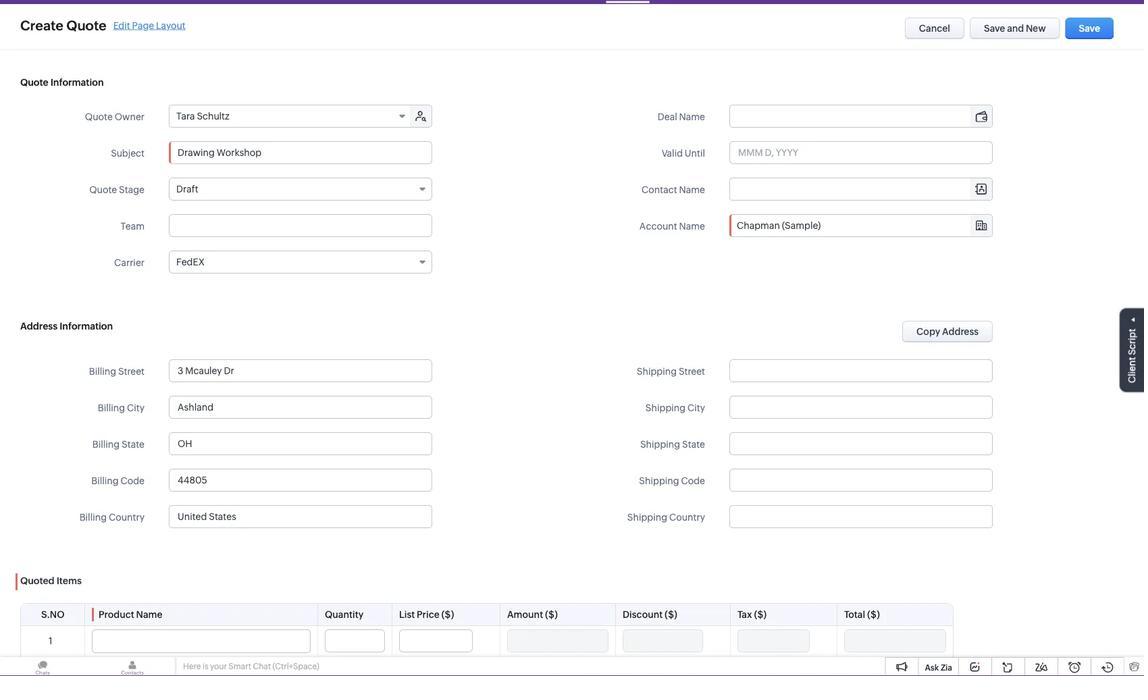 Task type: vqa. For each thing, say whether or not it's contained in the screenshot.
Setup element
yes



Task type: locate. For each thing, give the bounding box(es) containing it.
billing
[[89, 366, 116, 377], [98, 403, 125, 413], [92, 439, 120, 450], [91, 475, 119, 486], [80, 512, 107, 523]]

name for contact name
[[680, 184, 706, 195]]

quote left edit
[[66, 18, 107, 33]]

quote information
[[20, 77, 104, 88]]

street up shipping city
[[679, 366, 706, 377]]

edit page layout link
[[113, 20, 186, 31]]

shipping city
[[646, 403, 706, 413]]

save button
[[1066, 18, 1115, 39]]

0 vertical spatial information
[[50, 77, 104, 88]]

and
[[1008, 23, 1025, 34]]

billing down "billing street"
[[98, 403, 125, 413]]

account name
[[640, 221, 706, 231]]

city for shipping city
[[688, 403, 706, 413]]

None text field
[[169, 141, 433, 164], [731, 178, 993, 200], [730, 360, 994, 383], [730, 396, 994, 419], [169, 433, 433, 456], [169, 469, 433, 492], [730, 469, 994, 492], [508, 631, 608, 652], [169, 141, 433, 164], [731, 178, 993, 200], [730, 360, 994, 383], [730, 396, 994, 419], [169, 433, 433, 456], [169, 469, 433, 492], [730, 469, 994, 492], [508, 631, 608, 652]]

setup element
[[1049, 0, 1076, 4]]

shipping up shipping city
[[637, 366, 677, 377]]

code
[[121, 475, 145, 486], [682, 475, 706, 486]]

information up "billing street"
[[60, 321, 113, 332]]

information
[[50, 77, 104, 88], [60, 321, 113, 332]]

2 street from the left
[[679, 366, 706, 377]]

quote down "create"
[[20, 77, 48, 88]]

($) right total
[[868, 610, 881, 620]]

owner
[[115, 111, 145, 122]]

($) right discount
[[665, 610, 678, 620]]

($)
[[442, 610, 454, 620], [545, 610, 558, 620], [665, 610, 678, 620], [755, 610, 767, 620], [868, 610, 881, 620]]

stage
[[119, 184, 145, 195]]

shipping country
[[628, 512, 706, 523]]

price
[[417, 610, 440, 620]]

team
[[121, 221, 145, 231]]

shipping up shipping country
[[640, 475, 680, 486]]

shipping
[[637, 366, 677, 377], [646, 403, 686, 413], [641, 439, 681, 450], [640, 475, 680, 486], [628, 512, 668, 523]]

state for shipping state
[[683, 439, 706, 450]]

None field
[[731, 105, 993, 127], [731, 178, 993, 200], [731, 215, 993, 237], [170, 506, 432, 528], [731, 506, 993, 528], [93, 631, 310, 653], [731, 105, 993, 127], [731, 178, 993, 200], [731, 215, 993, 237], [170, 506, 432, 528], [731, 506, 993, 528], [93, 631, 310, 653]]

country
[[109, 512, 145, 523], [670, 512, 706, 523]]

shipping up the shipping code
[[641, 439, 681, 450]]

name right account
[[680, 221, 706, 231]]

deal name
[[658, 111, 706, 122]]

($) for discount ($)
[[665, 610, 678, 620]]

schultz
[[197, 111, 230, 122]]

information inside the address information copy address
[[60, 321, 113, 332]]

tara schultz
[[176, 111, 230, 122]]

quote
[[66, 18, 107, 33], [20, 77, 48, 88], [85, 111, 113, 122], [89, 184, 117, 195]]

2 country from the left
[[670, 512, 706, 523]]

address
[[20, 321, 58, 332], [943, 326, 979, 337]]

0 horizontal spatial code
[[121, 475, 145, 486]]

shipping down the shipping street
[[646, 403, 686, 413]]

cancel
[[920, 23, 951, 34]]

save and new button
[[971, 18, 1061, 39]]

quote for quote stage
[[89, 184, 117, 195]]

None text field
[[731, 105, 993, 127], [169, 214, 433, 237], [731, 215, 993, 237], [169, 360, 433, 383], [169, 396, 433, 419], [730, 433, 994, 456], [170, 506, 432, 528], [731, 506, 993, 528], [42, 631, 77, 652], [93, 631, 310, 653], [326, 631, 385, 652], [400, 631, 472, 652], [624, 631, 703, 652], [739, 631, 810, 652], [846, 631, 946, 652], [731, 105, 993, 127], [169, 214, 433, 237], [731, 215, 993, 237], [169, 360, 433, 383], [169, 396, 433, 419], [730, 433, 994, 456], [170, 506, 432, 528], [731, 506, 993, 528], [42, 631, 77, 652], [93, 631, 310, 653], [326, 631, 385, 652], [400, 631, 472, 652], [624, 631, 703, 652], [739, 631, 810, 652], [846, 631, 946, 652]]

1 ($) from the left
[[442, 610, 454, 620]]

quote for quote owner
[[85, 111, 113, 122]]

until
[[685, 148, 706, 158]]

country down billing code
[[109, 512, 145, 523]]

amount ($)
[[508, 610, 558, 620]]

discount ($)
[[623, 610, 678, 620]]

2 code from the left
[[682, 475, 706, 486]]

1 horizontal spatial street
[[679, 366, 706, 377]]

1 street from the left
[[118, 366, 145, 377]]

shipping for shipping city
[[646, 403, 686, 413]]

state
[[122, 439, 145, 450], [683, 439, 706, 450]]

shipping street
[[637, 366, 706, 377]]

($) right amount
[[545, 610, 558, 620]]

shipping for shipping street
[[637, 366, 677, 377]]

quoted
[[20, 576, 54, 587]]

country down the shipping code
[[670, 512, 706, 523]]

valid
[[662, 148, 683, 158]]

1 code from the left
[[121, 475, 145, 486]]

0 horizontal spatial save
[[985, 23, 1006, 34]]

name for deal name
[[680, 111, 706, 122]]

amount
[[508, 610, 544, 620]]

0 horizontal spatial address
[[20, 321, 58, 332]]

billing state
[[92, 439, 145, 450]]

list
[[399, 610, 415, 620]]

1 save from the left
[[985, 23, 1006, 34]]

billing for billing code
[[91, 475, 119, 486]]

s.no
[[41, 610, 65, 620]]

name right contact
[[680, 184, 706, 195]]

your
[[210, 662, 227, 672]]

name right deal
[[680, 111, 706, 122]]

product
[[99, 610, 134, 620]]

2 state from the left
[[683, 439, 706, 450]]

city up billing state
[[127, 403, 145, 413]]

2 save from the left
[[1080, 23, 1101, 34]]

1 horizontal spatial address
[[943, 326, 979, 337]]

state down billing city
[[122, 439, 145, 450]]

street
[[118, 366, 145, 377], [679, 366, 706, 377]]

($) for total ($)
[[868, 610, 881, 620]]

1 horizontal spatial city
[[688, 403, 706, 413]]

name
[[680, 111, 706, 122], [680, 184, 706, 195], [680, 221, 706, 231], [136, 610, 163, 620]]

valid until
[[662, 148, 706, 158]]

0 horizontal spatial city
[[127, 403, 145, 413]]

($) right price
[[442, 610, 454, 620]]

save down profile image on the top right of page
[[1080, 23, 1101, 34]]

street up billing city
[[118, 366, 145, 377]]

billing country
[[80, 512, 145, 523]]

discount
[[623, 610, 663, 620]]

shipping down the shipping code
[[628, 512, 668, 523]]

quote left the 'stage'
[[89, 184, 117, 195]]

1 horizontal spatial save
[[1080, 23, 1101, 34]]

($) for amount ($)
[[545, 610, 558, 620]]

contact
[[642, 184, 678, 195]]

2 city from the left
[[688, 403, 706, 413]]

city up shipping state
[[688, 403, 706, 413]]

1 country from the left
[[109, 512, 145, 523]]

5 ($) from the left
[[868, 610, 881, 620]]

save
[[985, 23, 1006, 34], [1080, 23, 1101, 34]]

0 horizontal spatial country
[[109, 512, 145, 523]]

1 state from the left
[[122, 439, 145, 450]]

2 ($) from the left
[[545, 610, 558, 620]]

0 horizontal spatial state
[[122, 439, 145, 450]]

billing up "billing country"
[[91, 475, 119, 486]]

billing up billing city
[[89, 366, 116, 377]]

state down shipping city
[[683, 439, 706, 450]]

city
[[127, 403, 145, 413], [688, 403, 706, 413]]

billing city
[[98, 403, 145, 413]]

information up quote owner
[[50, 77, 104, 88]]

product name
[[99, 610, 163, 620]]

($) right tax
[[755, 610, 767, 620]]

information for address
[[60, 321, 113, 332]]

list price ($)
[[399, 610, 454, 620]]

save for save
[[1080, 23, 1101, 34]]

($) for tax ($)
[[755, 610, 767, 620]]

quote left owner
[[85, 111, 113, 122]]

here
[[183, 662, 201, 672]]

4 ($) from the left
[[755, 610, 767, 620]]

1 horizontal spatial code
[[682, 475, 706, 486]]

1 horizontal spatial state
[[683, 439, 706, 450]]

state for billing state
[[122, 439, 145, 450]]

code for shipping code
[[682, 475, 706, 486]]

code down shipping state
[[682, 475, 706, 486]]

1 city from the left
[[127, 403, 145, 413]]

1 horizontal spatial country
[[670, 512, 706, 523]]

billing code
[[91, 475, 145, 486]]

1 vertical spatial information
[[60, 321, 113, 332]]

search image
[[940, 0, 968, 4]]

save left and
[[985, 23, 1006, 34]]

billing down billing code
[[80, 512, 107, 523]]

copy
[[917, 326, 941, 337]]

code down billing state
[[121, 475, 145, 486]]

billing up billing code
[[92, 439, 120, 450]]

0 horizontal spatial street
[[118, 366, 145, 377]]

3 ($) from the left
[[665, 610, 678, 620]]

chats image
[[0, 658, 85, 677]]

name right product
[[136, 610, 163, 620]]

street for billing street
[[118, 366, 145, 377]]

script
[[1127, 329, 1138, 355]]



Task type: describe. For each thing, give the bounding box(es) containing it.
city for billing city
[[127, 403, 145, 413]]

shipping state
[[641, 439, 706, 450]]

create menu image
[[907, 0, 940, 4]]

fedex
[[176, 257, 205, 268]]

country for shipping country
[[670, 512, 706, 523]]

Tara Schultz field
[[170, 105, 412, 127]]

billing for billing country
[[80, 512, 107, 523]]

billing for billing state
[[92, 439, 120, 450]]

street for shipping street
[[679, 366, 706, 377]]

Draft field
[[169, 178, 433, 201]]

tax ($)
[[738, 610, 767, 620]]

deal
[[658, 111, 678, 122]]

items
[[57, 576, 82, 587]]

page
[[132, 20, 154, 31]]

edit
[[113, 20, 130, 31]]

client script
[[1127, 329, 1138, 383]]

code for billing code
[[121, 475, 145, 486]]

cancel button
[[906, 18, 965, 39]]

smart
[[229, 662, 251, 672]]

zia
[[941, 663, 953, 673]]

tax
[[738, 610, 753, 620]]

ask
[[926, 663, 940, 673]]

quote for quote information
[[20, 77, 48, 88]]

copy address button
[[903, 321, 994, 343]]

FedEX field
[[169, 251, 433, 274]]

layout
[[156, 20, 186, 31]]

tara
[[176, 111, 195, 122]]

billing for billing city
[[98, 403, 125, 413]]

contacts image
[[90, 658, 175, 677]]

chat
[[253, 662, 271, 672]]

marketplace element
[[1021, 0, 1049, 4]]

signals image
[[968, 0, 994, 4]]

ask zia
[[926, 663, 953, 673]]

shipping for shipping state
[[641, 439, 681, 450]]

address information copy address
[[20, 321, 979, 337]]

create
[[20, 18, 63, 33]]

contact name
[[642, 184, 706, 195]]

billing for billing street
[[89, 366, 116, 377]]

create quote edit page layout
[[20, 18, 186, 33]]

account
[[640, 221, 678, 231]]

save for save and new
[[985, 23, 1006, 34]]

quoted items
[[20, 576, 82, 587]]

save and new
[[985, 23, 1047, 34]]

client
[[1127, 357, 1138, 383]]

quote owner
[[85, 111, 145, 122]]

shipping for shipping country
[[628, 512, 668, 523]]

quote stage
[[89, 184, 145, 195]]

here is your smart chat (ctrl+space)
[[183, 662, 320, 672]]

carrier
[[114, 257, 145, 268]]

name for account name
[[680, 221, 706, 231]]

MMM D, YYYY text field
[[730, 141, 994, 164]]

(ctrl+space)
[[273, 662, 320, 672]]

new
[[1027, 23, 1047, 34]]

subject
[[111, 148, 145, 158]]

quantity
[[325, 610, 364, 620]]

shipping code
[[640, 475, 706, 486]]

profile image
[[1076, 0, 1114, 4]]

information for quote
[[50, 77, 104, 88]]

billing street
[[89, 366, 145, 377]]

name for product name
[[136, 610, 163, 620]]

is
[[203, 662, 209, 672]]

shipping for shipping code
[[640, 475, 680, 486]]

total
[[845, 610, 866, 620]]

total ($)
[[845, 610, 881, 620]]

draft
[[176, 184, 198, 195]]

country for billing country
[[109, 512, 145, 523]]



